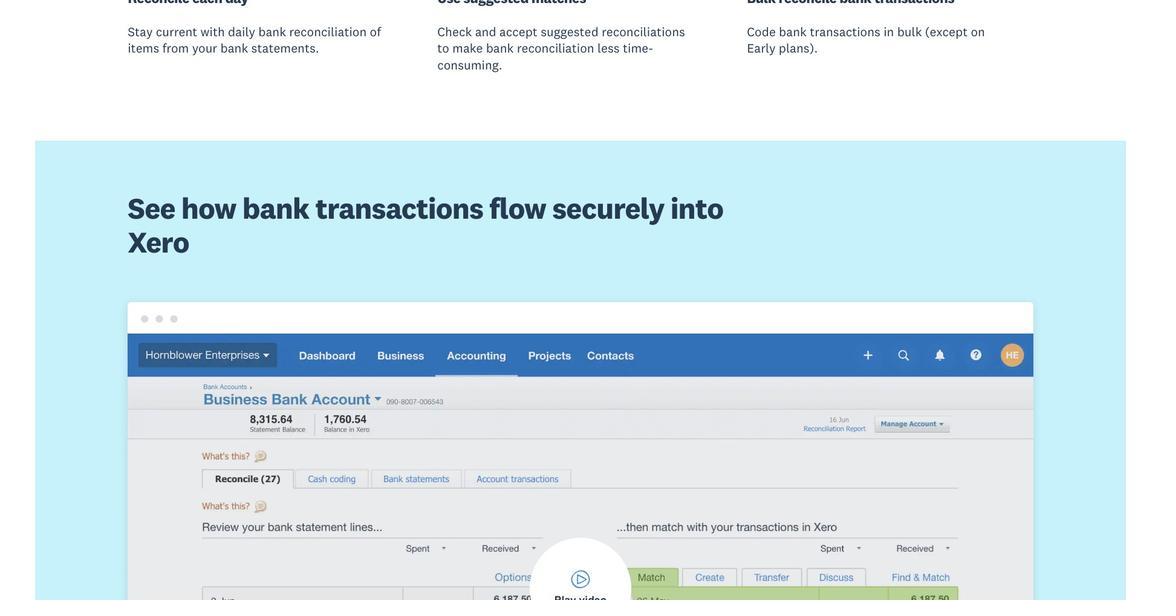 Task type: locate. For each thing, give the bounding box(es) containing it.
reconciliations
[[602, 24, 685, 40]]

accept
[[500, 24, 538, 40]]

bank inside 'see how bank transactions flow securely into xero'
[[242, 190, 309, 227]]

0 horizontal spatial transactions
[[315, 190, 483, 227]]

stay current with daily bank reconciliation of items from your bank statements.
[[128, 24, 381, 56]]

into
[[671, 190, 724, 227]]

(except
[[925, 24, 968, 40]]

make
[[453, 40, 483, 56]]

bank
[[258, 24, 286, 40], [779, 24, 807, 40], [220, 40, 248, 56], [486, 40, 514, 56], [242, 190, 309, 227]]

items
[[128, 40, 159, 56]]

reconciliation
[[289, 24, 367, 40], [517, 40, 595, 56]]

from
[[162, 40, 189, 56]]

securely
[[552, 190, 665, 227]]

bulk
[[898, 24, 922, 40]]

code
[[747, 24, 776, 40]]

transactions inside code bank transactions in bulk (except on early plans).
[[810, 24, 881, 40]]

to
[[437, 40, 449, 56]]

check
[[437, 24, 472, 40]]

with
[[201, 24, 225, 40]]

on
[[971, 24, 985, 40]]

0 vertical spatial transactions
[[810, 24, 881, 40]]

reconciliation inside check and accept suggested reconciliations to make bank reconciliation less time- consuming.
[[517, 40, 595, 56]]

consuming.
[[437, 57, 502, 73]]

reconciliation up the "statements."
[[289, 24, 367, 40]]

reconciliation down suggested
[[517, 40, 595, 56]]

1 horizontal spatial transactions
[[810, 24, 881, 40]]

suggested
[[541, 24, 599, 40]]

less
[[598, 40, 620, 56]]

0 horizontal spatial reconciliation
[[289, 24, 367, 40]]

1 horizontal spatial reconciliation
[[517, 40, 595, 56]]

plans).
[[779, 40, 818, 56]]

reconciliation inside stay current with daily bank reconciliation of items from your bank statements.
[[289, 24, 367, 40]]

1 vertical spatial transactions
[[315, 190, 483, 227]]

statements.
[[251, 40, 319, 56]]

flow
[[489, 190, 546, 227]]

check and accept suggested reconciliations to make bank reconciliation less time- consuming.
[[437, 24, 685, 73]]

transactions
[[810, 24, 881, 40], [315, 190, 483, 227]]



Task type: describe. For each thing, give the bounding box(es) containing it.
code bank transactions in bulk (except on early plans).
[[747, 24, 985, 56]]

daily
[[228, 24, 255, 40]]

bank inside code bank transactions in bulk (except on early plans).
[[779, 24, 807, 40]]

see how bank transactions flow securely into xero
[[128, 190, 724, 261]]

time-
[[623, 40, 653, 56]]

transactions inside 'see how bank transactions flow securely into xero'
[[315, 190, 483, 227]]

your
[[192, 40, 217, 56]]

early
[[747, 40, 776, 56]]

xero
[[128, 224, 189, 261]]

and
[[475, 24, 496, 40]]

how
[[181, 190, 236, 227]]

in
[[884, 24, 894, 40]]

bank inside check and accept suggested reconciliations to make bank reconciliation less time- consuming.
[[486, 40, 514, 56]]

see
[[128, 190, 175, 227]]

current
[[156, 24, 197, 40]]

stay
[[128, 24, 153, 40]]

of
[[370, 24, 381, 40]]



Task type: vqa. For each thing, say whether or not it's contained in the screenshot.
"consuming."
yes



